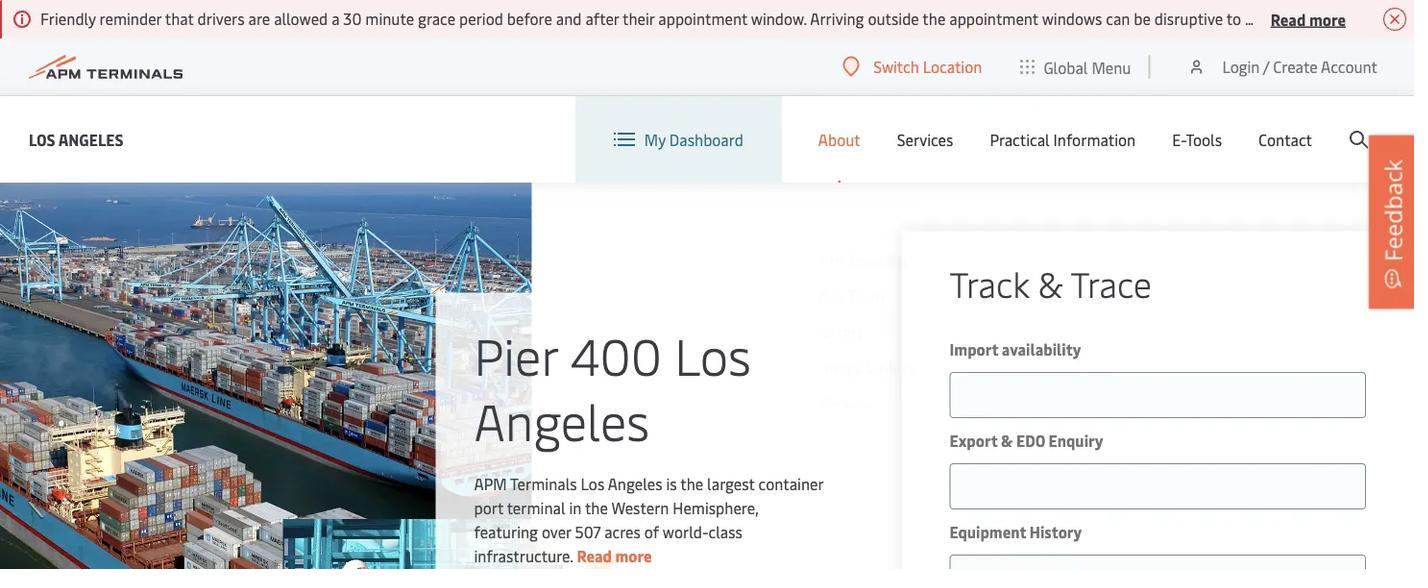 Task type: vqa. For each thing, say whether or not it's contained in the screenshot.
the to the top
yes



Task type: locate. For each thing, give the bounding box(es) containing it.
location
[[923, 56, 983, 77]]

0 vertical spatial read more
[[1272, 8, 1347, 29]]

more
[[1310, 8, 1347, 29], [616, 545, 652, 566]]

angeles for apm
[[608, 473, 663, 494]]

apm
[[474, 473, 507, 494]]

more down acres
[[616, 545, 652, 566]]

0 horizontal spatial &
[[1002, 430, 1014, 451]]

los inside pier 400 los angeles
[[675, 321, 752, 388]]

los angeles link
[[29, 127, 124, 151]]

1 vertical spatial &
[[1002, 430, 1014, 451]]

the right in
[[585, 497, 608, 518]]

my
[[645, 129, 666, 150]]

1 horizontal spatial more
[[1310, 8, 1347, 29]]

angeles inside pier 400 los angeles
[[474, 386, 650, 453]]

angeles inside apm terminals los angeles is the largest container port terminal in the western hemisphere, featuring over 507 acres of world-class infrastructure.
[[608, 473, 663, 494]]

1 vertical spatial the
[[585, 497, 608, 518]]

read more for read more 'button'
[[1272, 8, 1347, 29]]

in
[[570, 497, 582, 518]]

availability
[[1002, 339, 1082, 360]]

los inside apm terminals los angeles is the largest container port terminal in the western hemisphere, featuring over 507 acres of world-class infrastructure.
[[581, 473, 605, 494]]

0 horizontal spatial los
[[29, 129, 55, 149]]

history
[[1030, 521, 1083, 542]]

more up account
[[1310, 8, 1347, 29]]

angeles inside los angeles link
[[58, 129, 124, 149]]

0 vertical spatial more
[[1310, 8, 1347, 29]]

2 vertical spatial los
[[581, 473, 605, 494]]

angeles
[[58, 129, 124, 149], [474, 386, 650, 453], [608, 473, 663, 494]]

read up the "create"
[[1272, 8, 1307, 29]]

about button
[[819, 96, 861, 183]]

1 vertical spatial read
[[577, 545, 612, 566]]

& for trace
[[1039, 260, 1064, 307]]

0 horizontal spatial read
[[577, 545, 612, 566]]

los
[[29, 129, 55, 149], [675, 321, 752, 388], [581, 473, 605, 494]]

0 horizontal spatial more
[[616, 545, 652, 566]]

global
[[1044, 56, 1089, 77]]

1 horizontal spatial read
[[1272, 8, 1307, 29]]

1 horizontal spatial &
[[1039, 260, 1064, 307]]

1 horizontal spatial read more
[[1272, 8, 1347, 29]]

global menu
[[1044, 56, 1132, 77]]

more for read more link
[[616, 545, 652, 566]]

terminals
[[510, 473, 577, 494]]

read more
[[1272, 8, 1347, 29], [577, 545, 652, 566]]

&
[[1039, 260, 1064, 307], [1002, 430, 1014, 451]]

/
[[1264, 56, 1270, 77]]

400
[[571, 321, 662, 388]]

equipment history
[[950, 521, 1083, 542]]

0 vertical spatial angeles
[[58, 129, 124, 149]]

container
[[759, 473, 824, 494]]

& left edo at the bottom right
[[1002, 430, 1014, 451]]

read more link
[[577, 545, 652, 566]]

1 vertical spatial los
[[675, 321, 752, 388]]

0 vertical spatial the
[[681, 473, 704, 494]]

switch
[[874, 56, 920, 77]]

0 vertical spatial los
[[29, 129, 55, 149]]

my dashboard
[[645, 129, 744, 150]]

& left the trace
[[1039, 260, 1064, 307]]

read
[[1272, 8, 1307, 29], [577, 545, 612, 566]]

1 horizontal spatial the
[[681, 473, 704, 494]]

pier 400 los angeles
[[474, 321, 752, 453]]

the right is on the left bottom of the page
[[681, 473, 704, 494]]

1 horizontal spatial los
[[581, 473, 605, 494]]

los for apm terminals los angeles is the largest container port terminal in the western hemisphere, featuring over 507 acres of world-class infrastructure.
[[581, 473, 605, 494]]

class
[[709, 521, 743, 542]]

trace
[[1071, 260, 1153, 307]]

0 horizontal spatial the
[[585, 497, 608, 518]]

507
[[575, 521, 601, 542]]

read more up login / create account
[[1272, 8, 1347, 29]]

read down 507
[[577, 545, 612, 566]]

export & edo enquiry
[[950, 430, 1104, 451]]

1 vertical spatial more
[[616, 545, 652, 566]]

0 horizontal spatial read more
[[577, 545, 652, 566]]

read more down acres
[[577, 545, 652, 566]]

1 vertical spatial read more
[[577, 545, 652, 566]]

2 horizontal spatial los
[[675, 321, 752, 388]]

more inside 'button'
[[1310, 8, 1347, 29]]

enquiry
[[1049, 430, 1104, 451]]

switch location button
[[843, 56, 983, 77]]

infrastructure.
[[474, 545, 573, 566]]

2 vertical spatial angeles
[[608, 473, 663, 494]]

the
[[681, 473, 704, 494], [585, 497, 608, 518]]

read inside 'button'
[[1272, 8, 1307, 29]]

my dashboard button
[[614, 96, 744, 183]]

0 vertical spatial &
[[1039, 260, 1064, 307]]

1 vertical spatial angeles
[[474, 386, 650, 453]]

0 vertical spatial read
[[1272, 8, 1307, 29]]



Task type: describe. For each thing, give the bounding box(es) containing it.
feedback
[[1378, 159, 1409, 261]]

western
[[612, 497, 669, 518]]

login / create account link
[[1188, 38, 1378, 95]]

apm terminals los angeles is the largest container port terminal in the western hemisphere, featuring over 507 acres of world-class infrastructure.
[[474, 473, 824, 566]]

close alert image
[[1384, 8, 1407, 31]]

los angeles
[[29, 129, 124, 149]]

world-
[[663, 521, 709, 542]]

login / create account
[[1223, 56, 1378, 77]]

featuring
[[474, 521, 538, 542]]

feedback button
[[1370, 135, 1415, 309]]

read for read more link
[[577, 545, 612, 566]]

pier
[[474, 321, 558, 388]]

login
[[1223, 56, 1261, 77]]

menu
[[1092, 56, 1132, 77]]

track
[[950, 260, 1030, 307]]

is
[[667, 473, 677, 494]]

over
[[542, 521, 572, 542]]

about
[[819, 129, 861, 150]]

la secondary image
[[283, 519, 619, 569]]

switch location
[[874, 56, 983, 77]]

& for edo
[[1002, 430, 1014, 451]]

export
[[950, 430, 998, 451]]

edo
[[1017, 430, 1046, 451]]

read for read more 'button'
[[1272, 8, 1307, 29]]

los inside los angeles link
[[29, 129, 55, 149]]

import
[[950, 339, 999, 360]]

track & trace
[[950, 260, 1153, 307]]

largest
[[708, 473, 755, 494]]

equipment
[[950, 521, 1027, 542]]

create
[[1274, 56, 1318, 77]]

port
[[474, 497, 504, 518]]

account
[[1322, 56, 1378, 77]]

los angeles pier 400 image
[[0, 183, 532, 569]]

more for read more 'button'
[[1310, 8, 1347, 29]]

terminal
[[507, 497, 566, 518]]

of
[[645, 521, 660, 542]]

global menu button
[[1002, 38, 1151, 96]]

hemisphere,
[[673, 497, 759, 518]]

import availability
[[950, 339, 1082, 360]]

los for pier 400 los angeles
[[675, 321, 752, 388]]

acres
[[605, 521, 641, 542]]

angeles for pier
[[474, 386, 650, 453]]

read more button
[[1272, 7, 1347, 31]]

dashboard
[[670, 129, 744, 150]]

read more for read more link
[[577, 545, 652, 566]]



